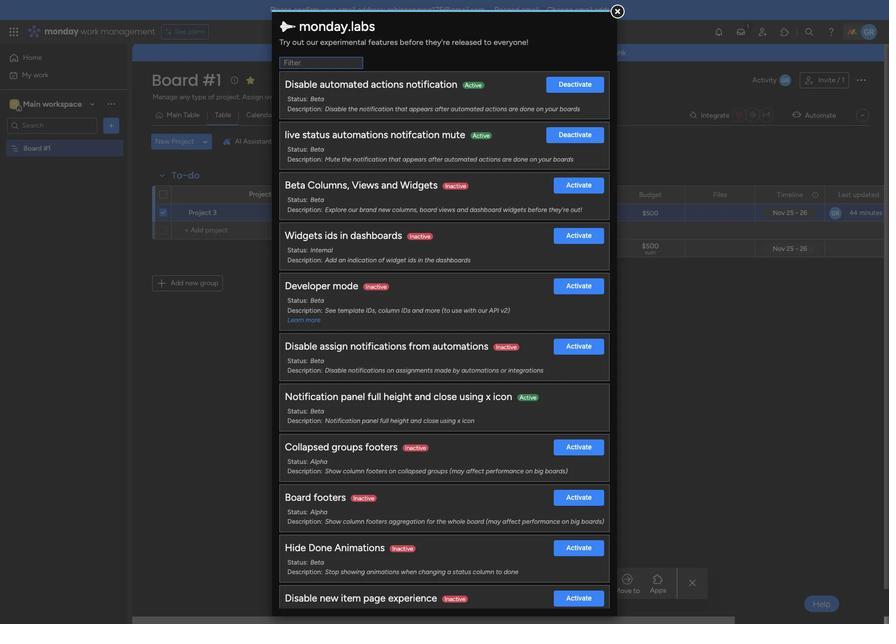 Task type: describe. For each thing, give the bounding box(es) containing it.
timelines
[[302, 93, 331, 101]]

on inside status: beta description: mute the notification that appears after automated actions are done on your boards
[[530, 156, 537, 163]]

0 vertical spatial notification
[[285, 391, 339, 403]]

0 horizontal spatial our
[[306, 37, 318, 47]]

widget
[[386, 256, 406, 264]]

description: for assign
[[288, 367, 323, 374]]

apps image
[[780, 27, 790, 37]]

the inside status: internal description: add an indication of widget ids in the dashboards
[[425, 256, 434, 264]]

dashboards inside status: internal description: add an indication of widget ids in the dashboards
[[436, 256, 471, 264]]

to inside select multiple items to update column value, edit or move them in one single click.
[[500, 484, 508, 493]]

activate for disable assign notifications from automations
[[567, 342, 592, 350]]

whole
[[448, 518, 465, 526]]

full inside 'status: beta description: notification panel full height and close using x icon'
[[380, 417, 389, 425]]

change email address
[[547, 5, 621, 14]]

1 horizontal spatial more
[[425, 307, 440, 314]]

assignments
[[396, 367, 433, 374]]

indication
[[348, 256, 377, 264]]

on inside status: beta description: disable the notification that appears after automated actions are done on your boards
[[536, 105, 544, 113]]

alpha for big
[[310, 508, 328, 516]]

activate inside status: alpha description: show column footers on collapsed groups (may affect performance on big boards) activate
[[567, 443, 592, 451]]

of inside status: internal description: add an indication of widget ids in the dashboards
[[378, 256, 385, 264]]

column inside status: alpha description: show column footers aggregation for the whole board (may affect performance on big boards)
[[343, 518, 365, 526]]

update multiple items at once!
[[426, 468, 550, 479]]

project inside button
[[172, 137, 194, 146]]

of down disable automated actions notification active
[[380, 93, 386, 101]]

guaranteed time-saver ;)
[[426, 518, 512, 527]]

see plans
[[175, 27, 205, 36]]

add inside status: internal description: add an indication of widget ids in the dashboards
[[325, 256, 337, 264]]

visible
[[453, 48, 475, 57]]

1 vertical spatial automations
[[433, 340, 489, 352]]

help image
[[827, 27, 837, 37]]

status: for beta columns, views and widgets
[[288, 196, 308, 204]]

they're inside status: beta description: explore our brand new columns, board views and dashboard widgets before they're out!
[[549, 206, 569, 213]]

1 horizontal spatial using
[[460, 391, 484, 403]]

the left web on the top right of the page
[[525, 48, 537, 57]]

in inside select multiple items to update column value, edit or move them in one single click.
[[491, 496, 497, 505]]

apps
[[650, 586, 667, 595]]

help
[[813, 599, 831, 609]]

0 horizontal spatial in
[[340, 230, 348, 242]]

stop
[[325, 569, 339, 576]]

description: inside status: beta description: see template ids, column ids and more (to use with our api v2) learn more
[[288, 307, 323, 314]]

disable for automated
[[285, 78, 317, 90]]

and inside status: beta description: see template ids, column ids and more (to use with our api v2) learn more
[[412, 307, 424, 314]]

greg robinson image
[[862, 24, 877, 40]]

autopilot image
[[793, 108, 801, 121]]

column inside status: alpha description: show column footers on collapsed groups (may affect performance on big boards) activate
[[343, 468, 365, 475]]

selected
[[391, 571, 437, 586]]

status: beta description: notification panel full height and close using x icon
[[288, 408, 475, 425]]

0 vertical spatial panel
[[341, 391, 365, 403]]

and left keep
[[332, 93, 344, 101]]

add inside button
[[171, 279, 184, 288]]

out!
[[571, 206, 583, 213]]

other
[[572, 210, 589, 217]]

is
[[445, 48, 451, 57]]

got
[[565, 537, 578, 546]]

activate button for beta columns, views and widgets
[[554, 178, 604, 194]]

a inside status: beta description: stop showing animations when changing a status column to done
[[447, 569, 451, 576]]

appears for notification
[[409, 105, 433, 113]]

active inside live status automations notifcation mute active
[[473, 132, 490, 139]]

email for change email address
[[575, 5, 593, 14]]

performance inside status: alpha description: show column footers on collapsed groups (may affect performance on big boards) activate
[[486, 468, 524, 475]]

ai logo image
[[223, 138, 231, 146]]

automated for disable automated actions notification
[[451, 105, 484, 113]]

1 table from the left
[[183, 111, 200, 119]]

of right type
[[208, 93, 215, 101]]

automated for live status automations notifcation mute
[[445, 156, 477, 163]]

column inside status: beta description: stop showing animations when changing a status column to done
[[473, 569, 494, 576]]

use
[[452, 307, 462, 314]]

1 image
[[744, 20, 753, 32]]

try out our experimental features before they're released to everyone!
[[280, 37, 529, 47]]

resend email
[[495, 5, 539, 14]]

more
[[469, 92, 485, 101]]

medium
[[498, 209, 524, 217]]

status: beta description: mute the notification that appears after automated actions are done on your boards
[[288, 146, 574, 163]]

notifications image
[[714, 27, 724, 37]]

deactivate for mute
[[559, 131, 592, 139]]

api
[[489, 307, 499, 314]]

(may inside status: alpha description: show column footers on collapsed groups (may affect performance on big boards) activate
[[450, 468, 465, 475]]

are for mute
[[502, 156, 512, 163]]

arrow down image
[[423, 136, 435, 148]]

dapulse integrations image
[[690, 112, 697, 119]]

features
[[368, 37, 398, 47]]

activate button for widgets ids in dashboards
[[554, 228, 604, 244]]

ai assistant
[[235, 137, 272, 146]]

page
[[364, 592, 386, 604]]

add new group
[[171, 279, 219, 288]]

v2)
[[501, 307, 510, 314]]

live status automations notifcation mute active
[[285, 129, 490, 141]]

done for mute
[[514, 156, 528, 163]]

track
[[362, 93, 378, 101]]

0 horizontal spatial they're
[[426, 37, 450, 47]]

inactive inside hide done animations inactive
[[392, 545, 413, 552]]

in inside status: internal description: add an indication of widget ids in the dashboards
[[418, 256, 423, 264]]

when
[[401, 569, 417, 576]]

calendar
[[246, 111, 274, 119]]

after for notifcation
[[428, 156, 443, 163]]

0 vertical spatial close
[[434, 391, 457, 403]]

widgets ids in dashboards inactive
[[285, 230, 431, 242]]

or inside select multiple items to update column value, edit or move them in one single click.
[[441, 496, 448, 505]]

0 horizontal spatial groups
[[332, 441, 363, 453]]

type
[[192, 93, 206, 101]]

explore
[[325, 206, 347, 213]]

owner
[[363, 190, 384, 199]]

0 vertical spatial with
[[556, 48, 571, 57]]

column inside status: beta description: see template ids, column ids and more (to use with our api v2) learn more
[[378, 307, 400, 314]]

views
[[439, 206, 455, 213]]

are for active
[[509, 105, 518, 113]]

monday work management
[[44, 26, 155, 37]]

0 vertical spatial automations
[[332, 129, 388, 141]]

timeline
[[777, 190, 803, 199]]

email for resend email
[[521, 5, 539, 14]]

hidden columns image
[[488, 137, 504, 147]]

0 vertical spatial before
[[400, 37, 424, 47]]

/ for invite
[[838, 76, 840, 84]]

ag
[[884, 209, 889, 217]]

m
[[12, 100, 17, 108]]

to right move
[[634, 587, 640, 595]]

internal
[[310, 247, 333, 254]]

0 vertical spatial notifications
[[350, 340, 407, 352]]

time-
[[469, 518, 487, 527]]

management
[[101, 26, 155, 37]]

notes
[[571, 190, 590, 199]]

performance inside status: alpha description: show column footers aggregation for the whole board (may affect performance on big boards)
[[522, 518, 560, 526]]

disable inside status: beta description: disable the notification that appears after automated actions are done on your boards
[[325, 105, 347, 113]]

0 horizontal spatial ids
[[325, 230, 338, 242]]

activate for widgets ids in dashboards
[[567, 232, 592, 240]]

developer mode inactive
[[285, 280, 387, 292]]

add view image
[[288, 112, 292, 119]]

link
[[615, 48, 626, 57]]

status: internal description: add an indication of widget ids in the dashboards
[[288, 247, 471, 264]]

1 for sort / 1
[[476, 138, 479, 146]]

status: for notification panel full height and close using x icon
[[288, 408, 308, 415]]

collapsed
[[285, 441, 329, 453]]

column inside select multiple items to update column value, edit or move them in one single click.
[[536, 484, 561, 493]]

status: for hide done animations
[[288, 559, 308, 566]]

board inside list box
[[23, 144, 42, 152]]

integrate
[[701, 111, 730, 120]]

new
[[155, 137, 170, 146]]

assign
[[242, 93, 263, 101]]

workspace image
[[9, 99, 19, 110]]

status: for board footers
[[288, 508, 308, 516]]

close inside 'status: beta description: notification panel full height and close using x icon'
[[423, 417, 439, 425]]

with inside status: beta description: see template ids, column ids and more (to use with our api v2) learn more
[[464, 307, 477, 314]]

learn more link
[[288, 317, 321, 324]]

change email address link
[[547, 5, 621, 14]]

description: for panel
[[288, 417, 323, 425]]

0 vertical spatial widgets
[[400, 179, 438, 191]]

inactive inside beta columns, views and widgets inactive
[[445, 183, 466, 190]]

0 vertical spatial notification
[[406, 78, 458, 90]]

address
[[595, 5, 621, 14]]

status: beta description: disable the notification that appears after automated actions are done on your boards
[[288, 95, 580, 113]]

1 email from the left
[[338, 5, 356, 14]]

guaranteed
[[426, 518, 467, 527]]

activate for disable new item page experience
[[567, 594, 592, 602]]

beta left the columns,
[[285, 179, 305, 191]]

mute
[[442, 129, 466, 141]]

ids,
[[366, 307, 377, 314]]

done for active
[[520, 105, 535, 113]]

footers inside status: alpha description: show column footers aggregation for the whole board (may affect performance on big boards)
[[366, 518, 387, 526]]

columns,
[[308, 179, 350, 191]]

to right visible
[[477, 48, 484, 57]]

groups inside status: alpha description: show column footers on collapsed groups (may affect performance on big boards) activate
[[428, 468, 448, 475]]

appears for notifcation
[[403, 156, 427, 163]]

beta inside status: beta description: see template ids, column ids and more (to use with our api v2) learn more
[[310, 297, 324, 305]]

resend
[[495, 5, 520, 14]]

see inside status: beta description: see template ids, column ids and more (to use with our api v2) learn more
[[325, 307, 336, 314]]

inactive inside disable new item page experience inactive
[[445, 596, 466, 603]]

resend email link
[[495, 5, 539, 14]]

new for disable
[[320, 592, 339, 604]]

hide
[[285, 542, 306, 554]]

description: for ids
[[288, 256, 323, 264]]

convert
[[579, 587, 605, 595]]

Board #1 field
[[149, 69, 224, 91]]

done inside status: beta description: stop showing animations when changing a status column to done
[[504, 569, 519, 576]]

status: for widgets ids in dashboards
[[288, 247, 308, 254]]

please confirm your email address: robinsongreg175@gmail.com
[[270, 5, 485, 14]]

views
[[352, 179, 379, 191]]

project.
[[216, 93, 241, 101]]

deactivate button for mute
[[547, 127, 604, 143]]

main workspace
[[23, 99, 82, 109]]

brand
[[360, 206, 377, 213]]

0 horizontal spatial 1
[[321, 575, 328, 592]]

after for notification
[[435, 105, 449, 113]]

$500 for $500
[[643, 209, 658, 217]]

1 vertical spatial widgets
[[285, 230, 322, 242]]

beta for done
[[310, 559, 324, 566]]

project 3
[[189, 209, 217, 217]]

main for main workspace
[[23, 99, 40, 109]]

activate button for disable new item page experience
[[554, 591, 604, 607]]

0 vertical spatial x
[[486, 391, 491, 403]]

move
[[615, 587, 632, 595]]

or inside the status: beta description: disable notifications on assignments made by automations or integrations
[[501, 367, 507, 374]]

0 vertical spatial #1
[[202, 69, 221, 91]]

inactive inside developer mode inactive
[[366, 284, 387, 291]]

0 vertical spatial board
[[423, 48, 443, 57]]

done
[[309, 542, 332, 554]]

status: inside status: beta description: see template ids, column ids and more (to use with our api v2) learn more
[[288, 297, 308, 305]]

items for to
[[480, 484, 499, 493]]

Files field
[[711, 189, 730, 200]]

try
[[280, 37, 290, 47]]

stands.
[[449, 93, 471, 101]]

0 vertical spatial a
[[573, 48, 577, 57]]

by
[[453, 367, 460, 374]]

activate for board footers
[[567, 494, 592, 502]]

status: alpha description: show column footers on collapsed groups (may affect performance on big boards) activate
[[288, 443, 592, 475]]

big inside status: alpha description: show column footers aggregation for the whole board (may affect performance on big boards)
[[571, 518, 580, 526]]

and inside 'status: beta description: notification panel full height and close using x icon'
[[411, 417, 422, 425]]

address:
[[358, 5, 386, 14]]

monday
[[44, 26, 79, 37]]

invite / 1
[[819, 76, 845, 84]]

that for notification
[[395, 105, 408, 113]]

filter / 2
[[393, 138, 419, 146]]

Owner field
[[361, 189, 387, 200]]

activate button for developer mode
[[554, 279, 604, 295]]

and inside status: beta description: explore our brand new columns, board views and dashboard widgets before they're out!
[[457, 206, 468, 213]]

actions for notification
[[485, 105, 507, 113]]

on inside status: alpha description: show column footers aggregation for the whole board (may affect performance on big boards)
[[562, 518, 569, 526]]

notification for notification
[[360, 105, 394, 113]]

beta for status
[[310, 146, 324, 153]]

#1 inside list box
[[44, 144, 51, 152]]

project for project
[[249, 190, 272, 199]]

one
[[499, 496, 512, 505]]

;)
[[507, 518, 512, 527]]

inactive inside widgets ids in dashboards inactive
[[410, 233, 431, 240]]

select product image
[[9, 27, 19, 37]]

0 vertical spatial status
[[303, 129, 330, 141]]

everyone!
[[494, 37, 529, 47]]

board #1 list box
[[0, 138, 127, 291]]

description: inside status: alpha description: show column footers on collapsed groups (may affect performance on big boards) activate
[[288, 468, 323, 475]]

0 vertical spatial icon
[[493, 391, 512, 403]]

0 vertical spatial automated
[[320, 78, 369, 90]]

keep
[[346, 93, 361, 101]]

inactive inside the 'disable assign notifications from automations inactive'
[[496, 344, 517, 351]]

alpha for activate
[[310, 458, 328, 465]]



Task type: vqa. For each thing, say whether or not it's contained in the screenshot.
the middle email
yes



Task type: locate. For each thing, give the bounding box(es) containing it.
notification inside status: beta description: disable the notification that appears after automated actions are done on your boards
[[360, 105, 394, 113]]

export
[[485, 587, 505, 595]]

0 horizontal spatial board
[[23, 144, 42, 152]]

#1 down search in workspace field
[[44, 144, 51, 152]]

new inside status: beta description: explore our brand new columns, board views and dashboard widgets before they're out!
[[378, 206, 391, 213]]

your for status: beta description: disable the notification that appears after automated actions are done on your boards
[[545, 105, 558, 113]]

collapse board header image
[[859, 111, 867, 119]]

board #1 inside list box
[[23, 144, 51, 152]]

1 horizontal spatial (may
[[486, 518, 501, 526]]

learn
[[288, 317, 304, 324]]

column up "click."
[[536, 484, 561, 493]]

2 vertical spatial new
[[320, 592, 339, 604]]

2 description: from the top
[[288, 156, 323, 163]]

description: inside status: beta description: mute the notification that appears after automated actions are done on your boards
[[288, 156, 323, 163]]

1 horizontal spatial affect
[[503, 518, 521, 526]]

1 horizontal spatial icon
[[493, 391, 512, 403]]

show
[[325, 468, 341, 475], [325, 518, 341, 526]]

1 vertical spatial close
[[423, 417, 439, 425]]

column down collapsed groups footers inactive
[[343, 468, 365, 475]]

search everything image
[[805, 27, 815, 37]]

affect inside status: alpha description: show column footers aggregation for the whole board (may affect performance on big boards)
[[503, 518, 521, 526]]

2 horizontal spatial in
[[491, 496, 497, 505]]

automations inside the status: beta description: disable notifications on assignments made by automations or integrations
[[462, 367, 499, 374]]

status: inside the status: beta description: disable notifications on assignments made by automations or integrations
[[288, 357, 308, 365]]

after inside status: beta description: disable the notification that appears after automated actions are done on your boards
[[435, 105, 449, 113]]

sum
[[645, 249, 656, 256]]

4 activate from the top
[[567, 342, 592, 350]]

v2 expand column image
[[399, 187, 406, 196]]

notifications down "ids,"
[[350, 340, 407, 352]]

groups
[[332, 441, 363, 453], [428, 468, 448, 475]]

column information image
[[812, 191, 820, 199]]

columns,
[[392, 206, 418, 213]]

the inside status: beta description: disable the notification that appears after automated actions are done on your boards
[[348, 105, 358, 113]]

at
[[517, 468, 525, 479]]

to inside status: beta description: stop showing animations when changing a status column to done
[[496, 569, 502, 576]]

activate for beta columns, views and widgets
[[567, 181, 592, 189]]

(may
[[450, 468, 465, 475], [486, 518, 501, 526]]

/ inside button
[[838, 76, 840, 84]]

disable new item page experience inactive
[[285, 592, 466, 604]]

nov
[[431, 209, 443, 217]]

1 vertical spatial status
[[453, 569, 471, 576]]

2 horizontal spatial board
[[285, 491, 311, 503]]

board right 'whole'
[[467, 518, 484, 526]]

project for project selected
[[350, 571, 388, 586]]

0 vertical spatial items
[[493, 468, 515, 479]]

status: for disable assign notifications from automations
[[288, 357, 308, 365]]

0 horizontal spatial boards)
[[545, 468, 568, 475]]

2 vertical spatial done
[[504, 569, 519, 576]]

notification inside status: beta description: mute the notification that appears after automated actions are done on your boards
[[353, 156, 387, 163]]

1 horizontal spatial before
[[528, 206, 547, 213]]

7 activate button from the top
[[554, 540, 604, 556]]

2 vertical spatial automated
[[445, 156, 477, 163]]

to up anyone
[[484, 37, 492, 47]]

appears inside status: beta description: mute the notification that appears after automated actions are done on your boards
[[403, 156, 427, 163]]

0 vertical spatial our
[[306, 37, 318, 47]]

on inside the status: beta description: disable notifications on assignments made by automations or integrations
[[387, 367, 394, 374]]

10 description: from the top
[[288, 569, 323, 576]]

boards) inside status: alpha description: show column footers on collapsed groups (may affect performance on big boards) activate
[[545, 468, 568, 475]]

0 vertical spatial new
[[378, 206, 391, 213]]

icon
[[493, 391, 512, 403], [462, 417, 475, 425]]

hide done animations inactive
[[285, 542, 413, 554]]

appears down project
[[409, 105, 433, 113]]

your inside status: beta description: mute the notification that appears after automated actions are done on your boards
[[539, 156, 552, 163]]

1 right invite
[[842, 76, 845, 84]]

1 alpha from the top
[[310, 458, 328, 465]]

and right ids
[[412, 307, 424, 314]]

10 status: from the top
[[288, 559, 308, 566]]

1 vertical spatial alpha
[[310, 508, 328, 516]]

workspace
[[42, 99, 82, 109]]

2 status: from the top
[[288, 146, 308, 153]]

1 horizontal spatial table
[[215, 111, 231, 119]]

disable left item
[[285, 592, 317, 604]]

beta up the collapsed
[[310, 408, 324, 415]]

multiple inside select multiple items to update column value, edit or move them in one single click.
[[450, 484, 478, 493]]

boards for active
[[560, 105, 580, 113]]

inactive inside board footers inactive
[[354, 495, 374, 502]]

height inside 'status: beta description: notification panel full height and close using x icon'
[[390, 417, 409, 425]]

that inside status: beta description: mute the notification that appears after automated actions are done on your boards
[[389, 156, 401, 163]]

main right workspace image
[[23, 99, 40, 109]]

the down keep
[[348, 105, 358, 113]]

your for status: beta description: mute the notification that appears after automated actions are done on your boards
[[539, 156, 552, 163]]

status: inside status: alpha description: show column footers on collapsed groups (may affect performance on big boards) activate
[[288, 458, 308, 465]]

2 activate from the top
[[567, 232, 592, 240]]

Search features search field
[[280, 57, 363, 69]]

main inside button
[[167, 111, 182, 119]]

activate for hide done animations
[[567, 544, 592, 552]]

0 vertical spatial using
[[460, 391, 484, 403]]

table down any on the top
[[183, 111, 200, 119]]

deactivate for active
[[559, 81, 592, 89]]

2 show from the top
[[325, 518, 341, 526]]

multiple for select
[[450, 484, 478, 493]]

status: inside status: internal description: add an indication of widget ids in the dashboards
[[288, 247, 308, 254]]

boards
[[560, 105, 580, 113], [553, 156, 574, 163]]

in
[[340, 230, 348, 242], [418, 256, 423, 264], [491, 496, 497, 505]]

0 horizontal spatial /
[[410, 138, 413, 146]]

disable up set
[[285, 78, 317, 90]]

2 alpha from the top
[[310, 508, 328, 516]]

3 status: from the top
[[288, 196, 308, 204]]

1 left item
[[321, 575, 328, 592]]

before inside status: beta description: explore our brand new columns, board views and dashboard widgets before they're out!
[[528, 206, 547, 213]]

1 vertical spatial full
[[380, 417, 389, 425]]

/ right "sort"
[[472, 138, 474, 146]]

set
[[291, 93, 301, 101]]

got it
[[565, 537, 584, 546]]

(to
[[442, 307, 450, 314]]

3 activate from the top
[[567, 282, 592, 290]]

actions down see more link on the top right
[[485, 105, 507, 113]]

automated up keep
[[320, 78, 369, 90]]

see more
[[455, 92, 485, 101]]

active inside disable automated actions notification active
[[465, 82, 482, 89]]

1 activate from the top
[[567, 181, 592, 189]]

before right widgets
[[528, 206, 547, 213]]

0 vertical spatial actions
[[371, 78, 404, 90]]

To-do field
[[169, 169, 202, 182]]

board down due
[[420, 206, 437, 213]]

main down manage
[[167, 111, 182, 119]]

status: down the columns,
[[288, 196, 308, 204]]

actions inside status: beta description: disable the notification that appears after automated actions are done on your boards
[[485, 105, 507, 113]]

disable for assign
[[285, 340, 317, 352]]

9 status: from the top
[[288, 508, 308, 516]]

2 deactivate from the top
[[559, 131, 592, 139]]

aggregation
[[389, 518, 425, 526]]

to
[[484, 37, 492, 47], [477, 48, 484, 57], [500, 484, 508, 493], [496, 569, 502, 576], [634, 587, 640, 595]]

actions up where
[[371, 78, 404, 90]]

update
[[510, 484, 534, 493]]

beta down done
[[310, 559, 324, 566]]

activity button
[[749, 72, 796, 88]]

calendar button
[[239, 107, 282, 123]]

panel
[[341, 391, 365, 403], [362, 417, 378, 425]]

affect up them
[[466, 468, 484, 475]]

beta for panel
[[310, 408, 324, 415]]

7 status: from the top
[[288, 408, 308, 415]]

that down "filter"
[[389, 156, 401, 163]]

0 vertical spatial board
[[152, 69, 199, 91]]

this
[[407, 48, 421, 57]]

1 horizontal spatial widgets
[[400, 179, 438, 191]]

7 description: from the top
[[288, 417, 323, 425]]

status: down hide
[[288, 559, 308, 566]]

description: down the manage any type of project. assign owners, set timelines and keep track of where your project stands.
[[288, 105, 323, 113]]

3 description: from the top
[[288, 206, 323, 213]]

activate button for disable assign notifications from automations
[[554, 339, 604, 355]]

status: inside status: beta description: disable the notification that appears after automated actions are done on your boards
[[288, 95, 308, 103]]

1 vertical spatial deactivate
[[559, 131, 592, 139]]

the inside status: beta description: mute the notification that appears after automated actions are done on your boards
[[342, 156, 351, 163]]

3 activate button from the top
[[554, 279, 604, 295]]

invite / 1 button
[[800, 72, 850, 88]]

option
[[0, 139, 127, 141]]

or left integrations
[[501, 367, 507, 374]]

beta inside status: beta description: disable the notification that appears after automated actions are done on your boards
[[310, 95, 324, 103]]

and left v2 expand column icon in the left top of the page
[[382, 179, 398, 191]]

description: up the collapsed
[[288, 417, 323, 425]]

big up got it
[[571, 518, 580, 526]]

44 minutes ag
[[850, 209, 889, 217]]

dashboards down 23
[[436, 256, 471, 264]]

8 status: from the top
[[288, 458, 308, 465]]

1 vertical spatial are
[[502, 156, 512, 163]]

deactivate button for active
[[547, 77, 604, 93]]

where
[[388, 93, 408, 101]]

new inside button
[[185, 279, 198, 288]]

boards) inside status: alpha description: show column footers aggregation for the whole board (may affect performance on big boards)
[[582, 518, 604, 526]]

beta right set
[[310, 95, 324, 103]]

description: up learn more link
[[288, 307, 323, 314]]

changing
[[419, 569, 446, 576]]

email right resend at the right of page
[[521, 5, 539, 14]]

1 vertical spatial deactivate button
[[547, 127, 604, 143]]

main for main table
[[167, 111, 182, 119]]

and down column information image
[[457, 206, 468, 213]]

2 horizontal spatial /
[[838, 76, 840, 84]]

main inside workspace selection element
[[23, 99, 40, 109]]

my work
[[22, 71, 48, 79]]

inbox image
[[736, 27, 746, 37]]

plans
[[188, 27, 205, 36]]

description: down the collapsed
[[288, 468, 323, 475]]

work right monday
[[81, 26, 99, 37]]

activate button for collapsed groups footers
[[554, 440, 604, 456]]

0 horizontal spatial new
[[185, 279, 198, 288]]

appears
[[409, 105, 433, 113], [403, 156, 427, 163]]

beta for assign
[[310, 357, 324, 365]]

status: inside status: alpha description: show column footers aggregation for the whole board (may affect performance on big boards)
[[288, 508, 308, 516]]

disable down keep
[[325, 105, 347, 113]]

1 horizontal spatial see
[[325, 307, 336, 314]]

big inside status: alpha description: show column footers on collapsed groups (may affect performance on big boards) activate
[[535, 468, 544, 475]]

1 description: from the top
[[288, 105, 323, 113]]

6 activate from the top
[[567, 494, 592, 502]]

4 status: from the top
[[288, 247, 308, 254]]

column information image
[[462, 191, 470, 199]]

angle down image
[[203, 138, 208, 145]]

1 inside button
[[842, 76, 845, 84]]

more left (to
[[425, 307, 440, 314]]

column up the export
[[473, 569, 494, 576]]

0 horizontal spatial table
[[183, 111, 200, 119]]

assistant
[[243, 137, 272, 146]]

beta down the columns,
[[310, 196, 324, 204]]

0 horizontal spatial main
[[23, 99, 40, 109]]

disable for new
[[285, 592, 317, 604]]

animations
[[367, 569, 399, 576]]

a left the shareable
[[573, 48, 577, 57]]

0 horizontal spatial add
[[171, 279, 184, 288]]

new
[[378, 206, 391, 213], [185, 279, 198, 288], [320, 592, 339, 604]]

icon inside 'status: beta description: notification panel full height and close using x icon'
[[462, 417, 475, 425]]

project for project 3
[[189, 209, 211, 217]]

due date
[[427, 190, 455, 199]]

0 horizontal spatial more
[[306, 317, 321, 324]]

after down arrow down icon on the left top
[[428, 156, 443, 163]]

notification inside 'status: beta description: notification panel full height and close using x icon'
[[325, 417, 360, 425]]

0 vertical spatial deactivate button
[[547, 77, 604, 93]]

actions inside status: beta description: mute the notification that appears after automated actions are done on your boards
[[479, 156, 501, 163]]

1 horizontal spatial they're
[[549, 206, 569, 213]]

full down notification panel full height and close using x icon active
[[380, 417, 389, 425]]

1 vertical spatial multiple
[[450, 484, 478, 493]]

0 vertical spatial board #1
[[152, 69, 221, 91]]

1 deactivate from the top
[[559, 81, 592, 89]]

got it link
[[558, 534, 591, 548]]

2 vertical spatial in
[[491, 496, 497, 505]]

5 description: from the top
[[288, 307, 323, 314]]

1 vertical spatial a
[[447, 569, 451, 576]]

integrations
[[508, 367, 544, 374]]

inactive inside collapsed groups footers inactive
[[405, 445, 426, 452]]

after down project
[[435, 105, 449, 113]]

full up 'status: beta description: notification panel full height and close using x icon'
[[368, 391, 381, 403]]

0 vertical spatial dashboards
[[351, 230, 402, 242]]

table
[[183, 111, 200, 119], [215, 111, 231, 119]]

0 vertical spatial full
[[368, 391, 381, 403]]

notification for notifcation
[[353, 156, 387, 163]]

/
[[838, 76, 840, 84], [410, 138, 413, 146], [472, 138, 474, 146]]

see left template
[[325, 307, 336, 314]]

project selected
[[350, 571, 437, 586]]

description: down 'search' field
[[288, 156, 323, 163]]

active right "sort"
[[473, 132, 490, 139]]

my work button
[[6, 67, 107, 83]]

the right the mute
[[342, 156, 351, 163]]

beta inside the status: beta description: disable notifications on assignments made by automations or integrations
[[310, 357, 324, 365]]

see for see plans
[[175, 27, 186, 36]]

Last updated field
[[836, 189, 882, 200]]

1 vertical spatial $500
[[642, 242, 659, 251]]

description: up hide
[[288, 518, 323, 526]]

a
[[573, 48, 577, 57], [447, 569, 451, 576]]

our inside status: beta description: explore our brand new columns, board views and dashboard widgets before they're out!
[[348, 206, 358, 213]]

our inside status: beta description: see template ids, column ids and more (to use with our api v2) learn more
[[478, 307, 488, 314]]

work for monday
[[81, 26, 99, 37]]

see inside button
[[175, 27, 186, 36]]

remove from favorites image
[[245, 75, 255, 85]]

2 table from the left
[[215, 111, 231, 119]]

description: inside status: alpha description: show column footers aggregation for the whole board (may affect performance on big boards)
[[288, 518, 323, 526]]

Notes field
[[569, 189, 593, 200]]

2 email from the left
[[521, 5, 539, 14]]

on
[[514, 48, 523, 57], [536, 105, 544, 113], [530, 156, 537, 163], [387, 367, 394, 374], [389, 468, 396, 475], [526, 468, 533, 475], [562, 518, 569, 526]]

1 vertical spatial groups
[[428, 468, 448, 475]]

description: inside status: beta description: stop showing animations when changing a status column to done
[[288, 569, 323, 576]]

made
[[435, 367, 451, 374]]

anyone
[[486, 48, 512, 57]]

0 horizontal spatial a
[[447, 569, 451, 576]]

actions
[[371, 78, 404, 90], [485, 105, 507, 113], [479, 156, 501, 163]]

4 activate button from the top
[[554, 339, 604, 355]]

duplicate
[[445, 587, 475, 595]]

invite members image
[[758, 27, 768, 37]]

board inside status: alpha description: show column footers aggregation for the whole board (may affect performance on big boards)
[[467, 518, 484, 526]]

/ for filter
[[410, 138, 413, 146]]

status: up the collapsed
[[288, 408, 308, 415]]

activate button for board footers
[[554, 490, 604, 506]]

affect inside status: alpha description: show column footers on collapsed groups (may affect performance on big boards) activate
[[466, 468, 484, 475]]

1 horizontal spatial x
[[486, 391, 491, 403]]

out
[[292, 37, 305, 47]]

status: alpha description: show column footers aggregation for the whole board (may affect performance on big boards)
[[288, 508, 604, 526]]

1 vertical spatial big
[[571, 518, 580, 526]]

notification panel full height and close using x icon active
[[285, 391, 537, 403]]

boards for mute
[[553, 156, 574, 163]]

performance up select multiple items to update column value, edit or move them in one single click.
[[486, 468, 524, 475]]

see left 'more' on the right top of the page
[[455, 92, 467, 101]]

show inside status: alpha description: show column footers on collapsed groups (may affect performance on big boards) activate
[[325, 468, 341, 475]]

single
[[514, 496, 534, 505]]

the right widget
[[425, 256, 434, 264]]

our
[[306, 37, 318, 47], [348, 206, 358, 213], [478, 307, 488, 314]]

(may left ;)
[[486, 518, 501, 526]]

0 horizontal spatial icon
[[462, 417, 475, 425]]

Search in workspace field
[[21, 120, 83, 131]]

1 vertical spatial affect
[[503, 518, 521, 526]]

notification up project
[[406, 78, 458, 90]]

that inside status: beta description: disable the notification that appears after automated actions are done on your boards
[[395, 105, 408, 113]]

beta inside status: beta description: mute the notification that appears after automated actions are done on your boards
[[310, 146, 324, 153]]

1
[[842, 76, 845, 84], [476, 138, 479, 146], [321, 575, 328, 592]]

show for activate
[[325, 468, 341, 475]]

0 vertical spatial performance
[[486, 468, 524, 475]]

0 horizontal spatial (may
[[450, 468, 465, 475]]

0 horizontal spatial status
[[303, 129, 330, 141]]

2 horizontal spatial our
[[478, 307, 488, 314]]

1 show from the top
[[325, 468, 341, 475]]

beta for automated
[[310, 95, 324, 103]]

column left ids
[[378, 307, 400, 314]]

1 vertical spatial after
[[428, 156, 443, 163]]

ids inside status: internal description: add an indication of widget ids in the dashboards
[[408, 256, 416, 264]]

and down "assignments"
[[415, 391, 431, 403]]

status: down learn
[[288, 357, 308, 365]]

groups up select on the bottom
[[428, 468, 448, 475]]

23
[[444, 209, 451, 217]]

description: inside 'status: beta description: notification panel full height and close using x icon'
[[288, 417, 323, 425]]

new left group
[[185, 279, 198, 288]]

dashboards up status: internal description: add an indication of widget ids in the dashboards
[[351, 230, 402, 242]]

automations
[[332, 129, 388, 141], [433, 340, 489, 352], [462, 367, 499, 374]]

0 vertical spatial height
[[384, 391, 412, 403]]

Due date field
[[424, 189, 458, 200]]

0 horizontal spatial email
[[338, 5, 356, 14]]

disable inside the status: beta description: disable notifications on assignments made by automations or integrations
[[325, 367, 347, 374]]

2 horizontal spatial see
[[455, 92, 467, 101]]

status: for live status automations notifcation mute
[[288, 146, 308, 153]]

activate for developer mode
[[567, 282, 592, 290]]

0 vertical spatial 1
[[842, 76, 845, 84]]

with right use
[[464, 307, 477, 314]]

1 for invite / 1
[[842, 76, 845, 84]]

v2 search image
[[286, 136, 293, 147]]

inactive up "ids,"
[[366, 284, 387, 291]]

multiple for update
[[458, 468, 490, 479]]

$500 sum
[[642, 242, 659, 256]]

$500
[[643, 209, 658, 217], [642, 242, 659, 251]]

5 activate button from the top
[[554, 440, 604, 456]]

the right the for
[[437, 518, 446, 526]]

1 horizontal spatial groups
[[428, 468, 448, 475]]

work for my
[[33, 71, 48, 79]]

0 vertical spatial active
[[465, 82, 482, 89]]

icon down integrations
[[493, 391, 512, 403]]

confirm
[[294, 5, 320, 14]]

(may inside status: alpha description: show column footers aggregation for the whole board (may affect performance on big boards)
[[486, 518, 501, 526]]

5 status: from the top
[[288, 297, 308, 305]]

2 activate button from the top
[[554, 228, 604, 244]]

description: for footers
[[288, 518, 323, 526]]

description: down internal
[[288, 256, 323, 264]]

column up hide done animations inactive
[[343, 518, 365, 526]]

item
[[341, 592, 361, 604]]

boards inside status: beta description: disable the notification that appears after automated actions are done on your boards
[[560, 105, 580, 113]]

1 vertical spatial height
[[390, 417, 409, 425]]

1 activate button from the top
[[554, 178, 604, 194]]

8 description: from the top
[[288, 468, 323, 475]]

status: inside status: beta description: stop showing animations when changing a status column to done
[[288, 559, 308, 566]]

1 vertical spatial our
[[348, 206, 358, 213]]

with right web on the top right of the page
[[556, 48, 571, 57]]

description: down hide
[[288, 569, 323, 576]]

6 activate button from the top
[[554, 490, 604, 506]]

0 horizontal spatial work
[[33, 71, 48, 79]]

1 status: from the top
[[288, 95, 308, 103]]

6 description: from the top
[[288, 367, 323, 374]]

2 vertical spatial automations
[[462, 367, 499, 374]]

add
[[325, 256, 337, 264], [171, 279, 184, 288]]

developer
[[285, 280, 330, 292]]

the inside status: alpha description: show column footers aggregation for the whole board (may affect performance on big boards)
[[437, 518, 446, 526]]

Timeline field
[[775, 189, 806, 200]]

Budget field
[[637, 189, 665, 200]]

status up duplicate
[[453, 569, 471, 576]]

status
[[303, 129, 330, 141], [453, 569, 471, 576]]

Search field
[[293, 135, 323, 149]]

show down board footers inactive
[[325, 518, 341, 526]]

that down where
[[395, 105, 408, 113]]

multiple
[[458, 468, 490, 479], [450, 484, 478, 493]]

8 activate from the top
[[567, 594, 592, 602]]

2 deactivate button from the top
[[547, 127, 604, 143]]

1 horizontal spatial work
[[81, 26, 99, 37]]

footers inside status: alpha description: show column footers on collapsed groups (may affect performance on big boards) activate
[[366, 468, 387, 475]]

status: inside 'status: beta description: notification panel full height and close using x icon'
[[288, 408, 308, 415]]

$500 for $500 sum
[[642, 242, 659, 251]]

description: for status
[[288, 156, 323, 163]]

2 horizontal spatial email
[[575, 5, 593, 14]]

description: inside status: beta description: disable the notification that appears after automated actions are done on your boards
[[288, 105, 323, 113]]

description: for done
[[288, 569, 323, 576]]

1 horizontal spatial board
[[152, 69, 199, 91]]

0 horizontal spatial big
[[535, 468, 544, 475]]

add left group
[[171, 279, 184, 288]]

project
[[425, 93, 448, 101]]

actions for notifcation
[[479, 156, 501, 163]]

boards inside status: beta description: mute the notification that appears after automated actions are done on your boards
[[553, 156, 574, 163]]

1 horizontal spatial dashboards
[[436, 256, 471, 264]]

1 vertical spatial board
[[23, 144, 42, 152]]

0 vertical spatial in
[[340, 230, 348, 242]]

status: for disable automated actions notification
[[288, 95, 308, 103]]

with
[[556, 48, 571, 57], [464, 307, 477, 314]]

them
[[471, 496, 489, 505]]

6 status: from the top
[[288, 357, 308, 365]]

workspace selection element
[[9, 98, 83, 111]]

0 horizontal spatial affect
[[466, 468, 484, 475]]

show board description image
[[228, 75, 240, 85]]

8 activate button from the top
[[554, 591, 604, 607]]

automated down "sort"
[[445, 156, 477, 163]]

0 horizontal spatial widgets
[[285, 230, 322, 242]]

activate button
[[554, 178, 604, 194], [554, 228, 604, 244], [554, 279, 604, 295], [554, 339, 604, 355], [554, 440, 604, 456], [554, 490, 604, 506], [554, 540, 604, 556], [554, 591, 604, 607]]

affect down one
[[503, 518, 521, 526]]

1 vertical spatial before
[[528, 206, 547, 213]]

they're left out!
[[549, 206, 569, 213]]

1 horizontal spatial main
[[167, 111, 182, 119]]

see for see more
[[455, 92, 467, 101]]

big right at
[[535, 468, 544, 475]]

using inside 'status: beta description: notification panel full height and close using x icon'
[[440, 417, 456, 425]]

status: beta description: see template ids, column ids and more (to use with our api v2) learn more
[[288, 297, 510, 324]]

more right learn
[[306, 317, 321, 324]]

delete
[[549, 587, 569, 595]]

inactive up date at the top
[[445, 183, 466, 190]]

1 vertical spatial (may
[[486, 518, 501, 526]]

using down by
[[460, 391, 484, 403]]

0 horizontal spatial #1
[[44, 144, 51, 152]]

group
[[200, 279, 219, 288]]

2 vertical spatial board
[[467, 518, 484, 526]]

0 vertical spatial alpha
[[310, 458, 328, 465]]

activate button for hide done animations
[[554, 540, 604, 556]]

that for notifcation
[[389, 156, 401, 163]]

description: inside status: internal description: add an indication of widget ids in the dashboards
[[288, 256, 323, 264]]

boards)
[[545, 468, 568, 475], [582, 518, 604, 526]]

work inside button
[[33, 71, 48, 79]]

in left one
[[491, 496, 497, 505]]

your for manage any type of project. assign owners, set timelines and keep track of where your project stands.
[[409, 93, 423, 101]]

they're up 'is'
[[426, 37, 450, 47]]

4 description: from the top
[[288, 256, 323, 264]]

2 horizontal spatial new
[[378, 206, 391, 213]]

ids up internal
[[325, 230, 338, 242]]

description: inside the status: beta description: disable notifications on assignments made by automations or integrations
[[288, 367, 323, 374]]

3 email from the left
[[575, 5, 593, 14]]

1 horizontal spatial our
[[348, 206, 358, 213]]

/ for sort
[[472, 138, 474, 146]]

automated inside status: beta description: disable the notification that appears after automated actions are done on your boards
[[451, 105, 484, 113]]

description: for columns,
[[288, 206, 323, 213]]

email up monday.labs on the top left
[[338, 5, 356, 14]]

status inside status: beta description: stop showing animations when changing a status column to done
[[453, 569, 471, 576]]

board inside status: beta description: explore our brand new columns, board views and dashboard widgets before they're out!
[[420, 206, 437, 213]]

1 vertical spatial done
[[514, 156, 528, 163]]

description: down 'assign'
[[288, 367, 323, 374]]

an
[[339, 256, 346, 264]]

1 vertical spatial board
[[420, 206, 437, 213]]

work right my
[[33, 71, 48, 79]]

notifications inside the status: beta description: disable notifications on assignments made by automations or integrations
[[348, 367, 385, 374]]

multiple up them
[[458, 468, 490, 479]]

description: inside status: beta description: explore our brand new columns, board views and dashboard widgets before they're out!
[[288, 206, 323, 213]]

5 activate from the top
[[567, 443, 592, 451]]

0 horizontal spatial or
[[441, 496, 448, 505]]

and down notification panel full height and close using x icon active
[[411, 417, 422, 425]]

panel inside 'status: beta description: notification panel full height and close using x icon'
[[362, 417, 378, 425]]

1 vertical spatial or
[[441, 496, 448, 505]]

1 horizontal spatial a
[[573, 48, 577, 57]]

active inside notification panel full height and close using x icon active
[[520, 394, 537, 401]]

beta inside status: beta description: stop showing animations when changing a status column to done
[[310, 559, 324, 566]]

mute
[[325, 156, 340, 163]]

description: for automated
[[288, 105, 323, 113]]

show for big
[[325, 518, 341, 526]]

animations
[[335, 542, 385, 554]]

9 description: from the top
[[288, 518, 323, 526]]

nov 23
[[431, 209, 451, 217]]

board #1 up any on the top
[[152, 69, 221, 91]]

1 horizontal spatial 1
[[476, 138, 479, 146]]

x inside 'status: beta description: notification panel full height and close using x icon'
[[458, 417, 461, 425]]

0 vertical spatial boards
[[560, 105, 580, 113]]

0 horizontal spatial x
[[458, 417, 461, 425]]

7 activate from the top
[[567, 544, 592, 552]]

items for at
[[493, 468, 515, 479]]

actions down the hidden columns icon
[[479, 156, 501, 163]]

board left 'is'
[[423, 48, 443, 57]]

new for add
[[185, 279, 198, 288]]

beta for columns,
[[310, 196, 324, 204]]

updated
[[853, 190, 880, 199]]

notification down the person
[[353, 156, 387, 163]]

column
[[378, 307, 400, 314], [343, 468, 365, 475], [536, 484, 561, 493], [343, 518, 365, 526], [473, 569, 494, 576]]

1 vertical spatial actions
[[485, 105, 507, 113]]

1 deactivate button from the top
[[547, 77, 604, 93]]



